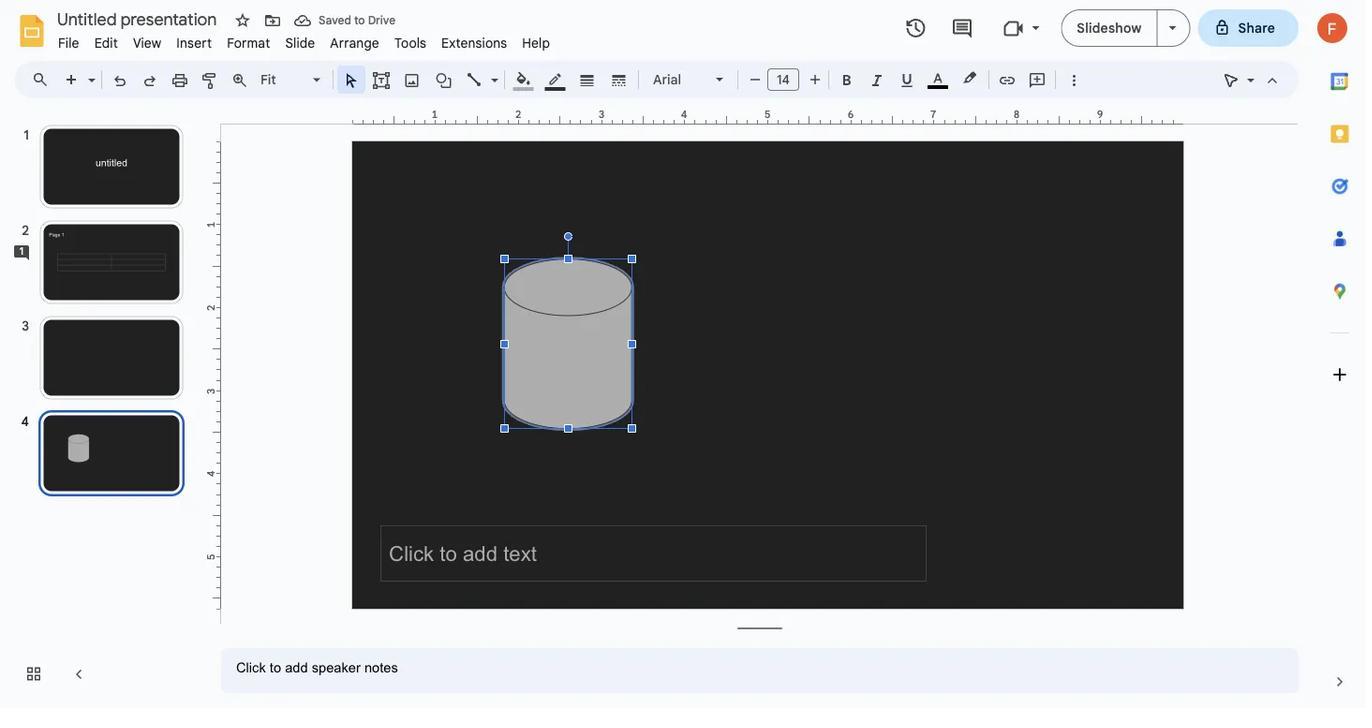 Task type: locate. For each thing, give the bounding box(es) containing it.
help menu item
[[515, 32, 558, 54]]

tools
[[394, 35, 426, 51]]

insert
[[176, 35, 212, 51]]

extensions
[[441, 35, 507, 51]]

view menu item
[[125, 32, 169, 54]]

Zoom text field
[[258, 67, 310, 93]]

arrange
[[330, 35, 379, 51]]

menu bar
[[51, 24, 558, 55]]

share button
[[1198, 9, 1299, 47]]

to
[[354, 14, 365, 28]]

format menu item
[[219, 32, 278, 54]]

menu bar inside menu bar banner
[[51, 24, 558, 55]]

border dash option
[[609, 67, 630, 93]]

Rename text field
[[51, 7, 228, 30]]

edit
[[94, 35, 118, 51]]

slideshow button
[[1061, 9, 1158, 47]]

new slide with layout image
[[83, 67, 96, 74]]

menu bar containing file
[[51, 24, 558, 55]]

shape image
[[433, 67, 455, 93]]

font list. arial selected. option
[[653, 67, 705, 93]]

saved to drive button
[[290, 7, 400, 34]]

menu bar banner
[[0, 0, 1366, 708]]

text color image
[[928, 67, 948, 89]]

arrange menu item
[[323, 32, 387, 54]]

arial
[[653, 71, 681, 88]]

main toolbar
[[55, 0, 1089, 388]]

slide
[[285, 35, 315, 51]]

tab list
[[1314, 55, 1366, 656]]

application
[[0, 0, 1366, 708]]

navigation
[[0, 106, 206, 708]]

tools menu item
[[387, 32, 434, 54]]

saved
[[319, 14, 351, 28]]

fill color: light 2 #adadad, close to dark gray 1 image
[[513, 67, 535, 91]]



Task type: describe. For each thing, give the bounding box(es) containing it.
file menu item
[[51, 32, 87, 54]]

format
[[227, 35, 270, 51]]

Font size field
[[767, 68, 807, 96]]

tab list inside menu bar banner
[[1314, 55, 1366, 656]]

border weight option
[[577, 67, 598, 93]]

navigation inside application
[[0, 106, 206, 708]]

slideshow
[[1077, 20, 1142, 36]]

Zoom field
[[255, 67, 329, 94]]

insert menu item
[[169, 32, 219, 54]]

Menus field
[[23, 67, 65, 93]]

help
[[522, 35, 550, 51]]

Star checkbox
[[230, 7, 256, 34]]

file
[[58, 35, 79, 51]]

edit menu item
[[87, 32, 125, 54]]

highlight color image
[[959, 67, 980, 89]]

presentation options image
[[1169, 26, 1176, 30]]

application containing slideshow
[[0, 0, 1366, 708]]

extensions menu item
[[434, 32, 515, 54]]

Font size text field
[[768, 68, 798, 91]]

saved to drive
[[319, 14, 396, 28]]

drive
[[368, 14, 396, 28]]

slide menu item
[[278, 32, 323, 54]]

mode and view toolbar
[[1216, 61, 1287, 98]]

view
[[133, 35, 161, 51]]

share
[[1238, 20, 1275, 36]]

border color: dark 2 #303030, close to dark gray 30 image
[[545, 67, 566, 91]]

insert image image
[[401, 67, 423, 93]]



Task type: vqa. For each thing, say whether or not it's contained in the screenshot.
New slide n element
no



